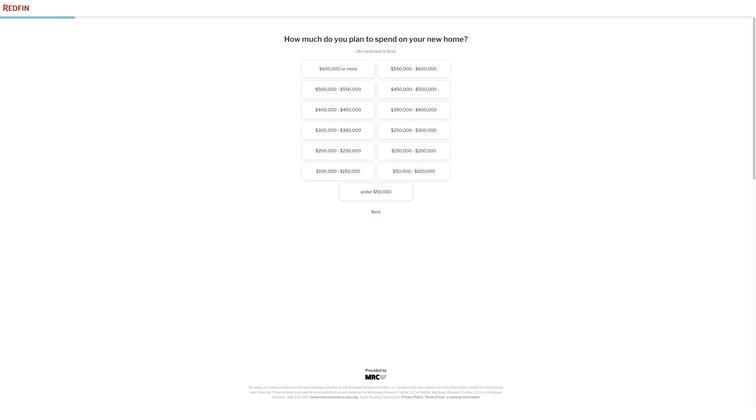 Task type: locate. For each thing, give the bounding box(es) containing it.
of
[[338, 386, 342, 390], [435, 395, 438, 399]]

0 horizontal spatial $150,000
[[340, 169, 360, 174]]

you
[[334, 35, 347, 44], [263, 386, 269, 390], [437, 386, 442, 390]]

1 horizontal spatial $450,000
[[391, 87, 412, 92]]

0 horizontal spatial you
[[263, 386, 269, 390]]

(an
[[356, 49, 363, 54]]

mortgage
[[348, 386, 363, 390], [368, 391, 382, 395], [432, 391, 446, 395]]

llc
[[390, 386, 396, 390], [410, 391, 416, 395]]

information
[[462, 395, 480, 399]]

$100,000 down $150,000 - $200,000
[[414, 169, 435, 174]]

is fine)
[[383, 49, 396, 54]]

- for $150,000
[[413, 148, 414, 153]]

how much do you plan to spend on your new home? option group
[[268, 60, 484, 204]]

with up have
[[296, 386, 303, 390]]

id
[[297, 395, 301, 399]]

how
[[284, 35, 300, 44]]

1 with from the left
[[296, 386, 303, 390]]

be up these in the left of the page
[[275, 386, 279, 390]]

of left the at the bottom left of the page
[[338, 386, 342, 390]]

endorsed
[[348, 391, 363, 395]]

$550,000
[[391, 66, 412, 71], [340, 87, 361, 92]]

- for $500,000
[[337, 87, 339, 92]]

center, up opportunity.
[[379, 386, 389, 390]]

$400,000 up $250,000 - $300,000
[[415, 107, 437, 112]]

2 horizontal spatial to
[[480, 386, 483, 390]]

plan
[[349, 35, 364, 44]]

$150,000
[[391, 148, 412, 153], [340, 169, 360, 174]]

by inside by using, you will be connected with participating members of the mortgage research center, llc network who may contact you with information related to home buying and financing. these lenders have paid to be included but are not endorsed by mortgage research center, llc or redfin. mortgage research center, llc. is a mortgage licensee - nmls id 1907 (
[[363, 391, 367, 395]]

0 vertical spatial $450,000
[[391, 87, 412, 92]]

$450,000 down "$550,000 - $600,000"
[[391, 87, 412, 92]]

www.nmlsconsumeraccess.org
[[311, 395, 358, 399]]

1 vertical spatial $550,000
[[340, 87, 361, 92]]

0 horizontal spatial by
[[363, 391, 367, 395]]

be down participating at the left bottom of page
[[313, 391, 317, 395]]

of left use
[[435, 395, 438, 399]]

of for members
[[338, 386, 342, 390]]

be
[[275, 386, 279, 390], [313, 391, 317, 395]]

2 $600,000 from the left
[[415, 66, 437, 71]]

provided by
[[365, 368, 387, 373]]

| down redfin.
[[423, 395, 424, 399]]

by
[[382, 368, 387, 373], [363, 391, 367, 395]]

to up (
[[309, 391, 312, 395]]

$350,000 down $450,000 - $500,000
[[391, 107, 412, 112]]

or left more
[[341, 66, 346, 71]]

not
[[342, 391, 347, 395]]

$600,000
[[319, 66, 340, 71], [415, 66, 437, 71]]

$250,000 down $350,000 - $400,000
[[391, 128, 412, 133]]

to up the is
[[480, 386, 483, 390]]

$50,000 down $150,000 - $200,000
[[393, 169, 411, 174]]

$100,000
[[316, 169, 337, 174], [414, 169, 435, 174]]

your
[[409, 35, 425, 44]]

0 vertical spatial $150,000
[[391, 148, 412, 153]]

spend
[[375, 35, 397, 44]]

- inside by using, you will be connected with participating members of the mortgage research center, llc network who may contact you with information related to home buying and financing. these lenders have paid to be included but are not endorsed by mortgage research center, llc or redfin. mortgage research center, llc. is a mortgage licensee - nmls id 1907 (
[[285, 395, 287, 399]]

- up "$50,000 - $100,000"
[[413, 148, 414, 153]]

- down lenders
[[285, 395, 287, 399]]

1 horizontal spatial $300,000
[[415, 128, 437, 133]]

$100,000 - $150,000
[[316, 169, 360, 174]]

$500,000 - $550,000
[[315, 87, 361, 92]]

0 horizontal spatial $100,000
[[316, 169, 337, 174]]

of inside by using, you will be connected with participating members of the mortgage research center, llc network who may contact you with information related to home buying and financing. these lenders have paid to be included but are not endorsed by mortgage research center, llc or redfin. mortgage research center, llc. is a mortgage licensee - nmls id 1907 (
[[338, 386, 342, 390]]

$300,000 - $350,000
[[315, 128, 361, 133]]

1 horizontal spatial $600,000
[[415, 66, 437, 71]]

0 vertical spatial llc
[[390, 386, 396, 390]]

1 horizontal spatial mortgage
[[368, 391, 382, 395]]

0 horizontal spatial or
[[341, 66, 346, 71]]

$500,000 down '$600,000 or more'
[[315, 87, 337, 92]]

you up financing.
[[263, 386, 269, 390]]

$500,000
[[315, 87, 337, 92], [415, 87, 437, 92]]

1 horizontal spatial you
[[334, 35, 347, 44]]

$550,000 down the is fine)
[[391, 66, 412, 71]]

mortgage up the 'housing'
[[368, 391, 382, 395]]

- up $100,000 - $150,000
[[337, 148, 339, 153]]

0 horizontal spatial |
[[423, 395, 424, 399]]

0 horizontal spatial $50,000
[[373, 189, 391, 195]]

center, up information
[[462, 391, 473, 395]]

$250,000 - $300,000
[[391, 128, 437, 133]]

$200,000 down $250,000 - $300,000
[[415, 148, 436, 153]]

$250,000
[[391, 128, 412, 133], [340, 148, 361, 153]]

research up licensing
[[447, 391, 461, 395]]

|
[[423, 395, 424, 399], [445, 395, 446, 399]]

related
[[468, 386, 479, 390]]

housing
[[369, 395, 381, 399]]

0 horizontal spatial $200,000
[[316, 148, 337, 153]]

1 horizontal spatial to
[[366, 35, 373, 44]]

0 horizontal spatial of
[[338, 386, 342, 390]]

llc.
[[474, 391, 480, 395]]

- for $350,000
[[413, 107, 415, 112]]

0 vertical spatial $350,000
[[391, 107, 412, 112]]

1 vertical spatial by
[[363, 391, 367, 395]]

$450,000 down '$500,000 - $550,000' at the left top of the page
[[340, 107, 361, 112]]

1 horizontal spatial research
[[383, 391, 397, 395]]

$50,000 right under
[[373, 189, 391, 195]]

0 horizontal spatial $500,000
[[315, 87, 337, 92]]

$200,000
[[316, 148, 337, 153], [415, 148, 436, 153]]

under
[[361, 189, 372, 195]]

- for $550,000
[[413, 66, 415, 71]]

who
[[410, 386, 417, 390]]

1 vertical spatial or
[[416, 391, 420, 395]]

0 vertical spatial of
[[338, 386, 342, 390]]

will
[[269, 386, 274, 390]]

$350,000 down the $400,000 - $450,000
[[340, 128, 361, 133]]

1 vertical spatial llc
[[410, 391, 416, 395]]

1 vertical spatial $450,000
[[340, 107, 361, 112]]

0 vertical spatial $250,000
[[391, 128, 412, 133]]

you right do
[[334, 35, 347, 44]]

by up mortgage research center image
[[382, 368, 387, 373]]

$150,000 - $200,000
[[391, 148, 436, 153]]

- down $450,000 - $500,000
[[413, 107, 415, 112]]

$300,000 up $200,000 - $250,000
[[315, 128, 337, 133]]

2 $100,000 from the left
[[414, 169, 435, 174]]

$400,000
[[315, 107, 337, 112], [415, 107, 437, 112]]

1 horizontal spatial of
[[435, 395, 438, 399]]

new home?
[[427, 35, 468, 44]]

(
[[310, 395, 311, 399]]

2 horizontal spatial center,
[[462, 391, 473, 395]]

1 horizontal spatial $400,000
[[415, 107, 437, 112]]

or inside how much do you plan to spend on your new home? 'option group'
[[341, 66, 346, 71]]

$400,000 up $300,000 - $350,000
[[315, 107, 337, 112]]

or
[[341, 66, 346, 71], [416, 391, 420, 395]]

home
[[484, 386, 492, 390]]

0 horizontal spatial with
[[296, 386, 303, 390]]

0 horizontal spatial $400,000
[[315, 107, 337, 112]]

research
[[364, 386, 378, 390], [383, 391, 397, 395], [447, 391, 461, 395]]

to up estimate
[[366, 35, 373, 44]]

1 horizontal spatial $350,000
[[391, 107, 412, 112]]

$50,000 - $100,000
[[393, 169, 435, 174]]

1 vertical spatial $250,000
[[340, 148, 361, 153]]

1 horizontal spatial $500,000
[[415, 87, 437, 92]]

2 vertical spatial to
[[309, 391, 312, 395]]

0 vertical spatial be
[[275, 386, 279, 390]]

0 horizontal spatial $450,000
[[340, 107, 361, 112]]

with up use
[[443, 386, 449, 390]]

1 vertical spatial $150,000
[[340, 169, 360, 174]]

mortgage up use
[[432, 391, 446, 395]]

$300,000 up $150,000 - $200,000
[[415, 128, 437, 133]]

2 horizontal spatial mortgage
[[432, 391, 446, 395]]

$100,000 down $200,000 - $250,000
[[316, 169, 337, 174]]

| right use
[[445, 395, 446, 399]]

1 horizontal spatial by
[[382, 368, 387, 373]]

- up the $400,000 - $450,000
[[337, 87, 339, 92]]

terms of use link
[[425, 395, 445, 399]]

or up policy
[[416, 391, 420, 395]]

mortgage up endorsed
[[348, 386, 363, 390]]

licensing
[[447, 395, 461, 399]]

2 $300,000 from the left
[[415, 128, 437, 133]]

back
[[371, 210, 381, 214]]

research up opportunity.
[[383, 391, 397, 395]]

1 horizontal spatial $550,000
[[391, 66, 412, 71]]

under $50,000
[[361, 189, 391, 195]]

0 horizontal spatial $300,000
[[315, 128, 337, 133]]

$600,000 up $450,000 - $500,000
[[415, 66, 437, 71]]

1 vertical spatial $350,000
[[340, 128, 361, 133]]

financing.
[[257, 391, 271, 395]]

by up equal at bottom left
[[363, 391, 367, 395]]

0 vertical spatial $50,000
[[393, 169, 411, 174]]

- down '$500,000 - $550,000' at the left top of the page
[[337, 107, 339, 112]]

- down $350,000 - $400,000
[[413, 128, 414, 133]]

research up the 'housing'
[[364, 386, 378, 390]]

$50,000
[[393, 169, 411, 174], [373, 189, 391, 195]]

you right contact
[[437, 386, 442, 390]]

licensing information link
[[447, 395, 480, 399]]

of for terms
[[435, 395, 438, 399]]

1 vertical spatial be
[[313, 391, 317, 395]]

$150,000 down $200,000 - $250,000
[[340, 169, 360, 174]]

1 vertical spatial of
[[435, 395, 438, 399]]

by
[[249, 386, 253, 390]]

1 vertical spatial $50,000
[[373, 189, 391, 195]]

0 horizontal spatial $350,000
[[340, 128, 361, 133]]

$550,000 down more
[[340, 87, 361, 92]]

llc up opportunity.
[[390, 386, 396, 390]]

$500,000 down "$550,000 - $600,000"
[[415, 87, 437, 92]]

$600,000 left more
[[319, 66, 340, 71]]

to
[[366, 35, 373, 44], [480, 386, 483, 390], [309, 391, 312, 395]]

1 horizontal spatial or
[[416, 391, 420, 395]]

- down $150,000 - $200,000
[[412, 169, 414, 174]]

policy
[[414, 395, 423, 399]]

- down $200,000 - $250,000
[[337, 169, 339, 174]]

2 $200,000 from the left
[[415, 148, 436, 153]]

1 horizontal spatial llc
[[410, 391, 416, 395]]

1 horizontal spatial with
[[443, 386, 449, 390]]

by using, you will be connected with participating members of the mortgage research center, llc network who may contact you with information related to home buying and financing. these lenders have paid to be included but are not endorsed by mortgage research center, llc or redfin. mortgage research center, llc. is a mortgage licensee - nmls id 1907 (
[[249, 386, 503, 399]]

1 $300,000 from the left
[[315, 128, 337, 133]]

1 $600,000 from the left
[[319, 66, 340, 71]]

(an estimate is fine)
[[356, 49, 396, 54]]

2 with from the left
[[443, 386, 449, 390]]

-
[[413, 66, 415, 71], [337, 87, 339, 92], [413, 87, 415, 92], [337, 107, 339, 112], [413, 107, 415, 112], [337, 128, 339, 133], [413, 128, 414, 133], [337, 148, 339, 153], [413, 148, 414, 153], [337, 169, 339, 174], [412, 169, 414, 174], [285, 395, 287, 399]]

- down the $400,000 - $450,000
[[337, 128, 339, 133]]

$200,000 - $250,000
[[316, 148, 361, 153]]

1 horizontal spatial $100,000
[[414, 169, 435, 174]]

- down "$550,000 - $600,000"
[[413, 87, 415, 92]]

0 horizontal spatial center,
[[379, 386, 389, 390]]

but
[[331, 391, 336, 395]]

$200,000 up $100,000 - $150,000
[[316, 148, 337, 153]]

0 horizontal spatial $600,000
[[319, 66, 340, 71]]

- up $450,000 - $500,000
[[413, 66, 415, 71]]

0 vertical spatial or
[[341, 66, 346, 71]]

1 horizontal spatial $150,000
[[391, 148, 412, 153]]

- for $300,000
[[337, 128, 339, 133]]

1 horizontal spatial $200,000
[[415, 148, 436, 153]]

llc up privacy policy link
[[410, 391, 416, 395]]

1907
[[301, 395, 309, 399]]

back button
[[371, 210, 381, 214]]

1 horizontal spatial |
[[445, 395, 446, 399]]

with
[[296, 386, 303, 390], [443, 386, 449, 390]]

$450,000
[[391, 87, 412, 92], [340, 107, 361, 112]]

center, down network at the bottom right of the page
[[398, 391, 409, 395]]

$150,000 up "$50,000 - $100,000"
[[391, 148, 412, 153]]

paid
[[302, 391, 308, 395]]

$250,000 up $100,000 - $150,000
[[340, 148, 361, 153]]



Task type: describe. For each thing, give the bounding box(es) containing it.
- for $200,000
[[337, 148, 339, 153]]

provided
[[365, 368, 382, 373]]

www.nmlsconsumeraccess.org ). equal housing opportunity. privacy policy | terms of use | licensing information
[[311, 395, 480, 399]]

0 horizontal spatial llc
[[390, 386, 396, 390]]

$450,000 - $500,000
[[391, 87, 437, 92]]

- for $50,000
[[412, 169, 414, 174]]

a
[[484, 391, 486, 395]]

0 horizontal spatial research
[[364, 386, 378, 390]]

- for $400,000
[[337, 107, 339, 112]]

$400,000 - $450,000
[[315, 107, 361, 112]]

2 horizontal spatial you
[[437, 386, 442, 390]]

these
[[272, 391, 281, 395]]

more
[[347, 66, 357, 71]]

1 vertical spatial to
[[480, 386, 483, 390]]

much
[[302, 35, 322, 44]]

0 horizontal spatial to
[[309, 391, 312, 395]]

or inside by using, you will be connected with participating members of the mortgage research center, llc network who may contact you with information related to home buying and financing. these lenders have paid to be included but are not endorsed by mortgage research center, llc or redfin. mortgage research center, llc. is a mortgage licensee - nmls id 1907 (
[[416, 391, 420, 395]]

1 $100,000 from the left
[[316, 169, 337, 174]]

0 horizontal spatial $250,000
[[340, 148, 361, 153]]

1 $200,000 from the left
[[316, 148, 337, 153]]

contact
[[424, 386, 436, 390]]

buying
[[493, 386, 503, 390]]

privacy
[[402, 395, 413, 399]]

1 horizontal spatial center,
[[398, 391, 409, 395]]

www.nmlsconsumeraccess.org link
[[311, 395, 358, 399]]

1 horizontal spatial $250,000
[[391, 128, 412, 133]]

0 vertical spatial $550,000
[[391, 66, 412, 71]]

included
[[318, 391, 330, 395]]

may
[[417, 386, 424, 390]]

1 horizontal spatial be
[[313, 391, 317, 395]]

2 | from the left
[[445, 395, 446, 399]]

).
[[358, 395, 359, 399]]

2 $400,000 from the left
[[415, 107, 437, 112]]

0 horizontal spatial be
[[275, 386, 279, 390]]

is
[[481, 391, 483, 395]]

on
[[398, 35, 407, 44]]

0 horizontal spatial mortgage
[[348, 386, 363, 390]]

network
[[397, 386, 409, 390]]

nmls
[[287, 395, 297, 399]]

are
[[337, 391, 342, 395]]

equal
[[360, 395, 368, 399]]

2 $500,000 from the left
[[415, 87, 437, 92]]

- for $450,000
[[413, 87, 415, 92]]

privacy policy link
[[402, 395, 423, 399]]

0 horizontal spatial $550,000
[[340, 87, 361, 92]]

information
[[450, 386, 468, 390]]

0 vertical spatial to
[[366, 35, 373, 44]]

$350,000 - $400,000
[[391, 107, 437, 112]]

$600,000 or more
[[319, 66, 357, 71]]

1 | from the left
[[423, 395, 424, 399]]

lenders
[[282, 391, 293, 395]]

have
[[294, 391, 301, 395]]

$550,000 - $600,000
[[391, 66, 437, 71]]

connected
[[280, 386, 296, 390]]

how much do you plan to spend on your new home?
[[284, 35, 468, 44]]

mortgage
[[487, 391, 502, 395]]

mortgage research center image
[[365, 375, 387, 380]]

estimate
[[364, 49, 382, 54]]

1 horizontal spatial $50,000
[[393, 169, 411, 174]]

2 horizontal spatial research
[[447, 391, 461, 395]]

members
[[323, 386, 338, 390]]

using,
[[254, 386, 262, 390]]

0 vertical spatial by
[[382, 368, 387, 373]]

- for $100,000
[[337, 169, 339, 174]]

do
[[324, 35, 333, 44]]

terms
[[425, 395, 434, 399]]

participating
[[304, 386, 323, 390]]

opportunity.
[[382, 395, 401, 399]]

use
[[439, 395, 445, 399]]

the
[[342, 386, 347, 390]]

licensee
[[272, 395, 285, 399]]

- for $250,000
[[413, 128, 414, 133]]

redfin.
[[420, 391, 431, 395]]

and
[[250, 391, 256, 395]]

1 $400,000 from the left
[[315, 107, 337, 112]]

1 $500,000 from the left
[[315, 87, 337, 92]]



Task type: vqa. For each thing, say whether or not it's contained in the screenshot.
5th ▾ from the right
no



